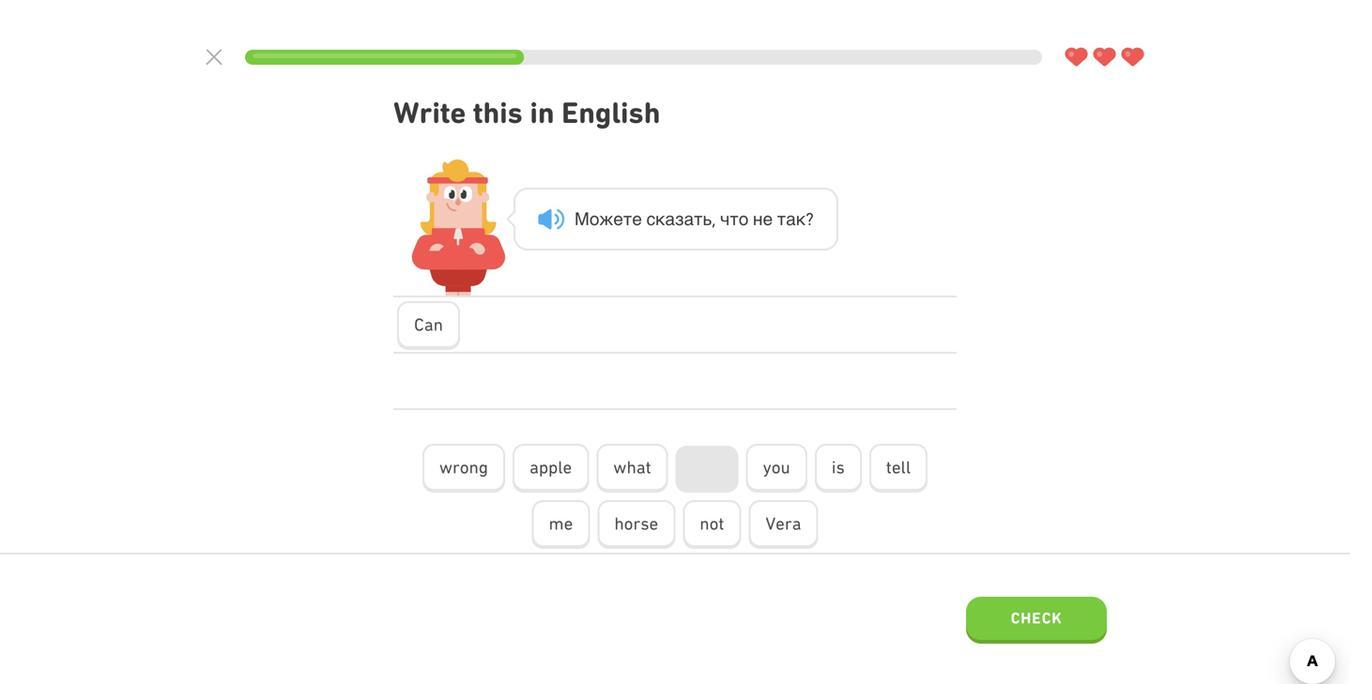 Task type: vqa. For each thing, say whether or not it's contained in the screenshot.
е to the right
yes



Task type: locate. For each thing, give the bounding box(es) containing it.
2 е from the left
[[632, 209, 642, 229]]

2 к from the left
[[796, 209, 806, 229]]

is
[[832, 457, 845, 478]]

1 horizontal spatial к
[[796, 209, 806, 229]]

1 horizontal spatial е
[[632, 209, 642, 229]]

т
[[623, 209, 632, 229], [694, 209, 703, 229], [730, 209, 739, 229], [777, 209, 786, 229]]

а left ?
[[786, 209, 796, 229]]

is button
[[815, 444, 862, 493]]

1 horizontal spatial о
[[739, 209, 749, 229]]

vera
[[766, 514, 802, 534]]

0 horizontal spatial а
[[665, 209, 675, 229]]

what
[[614, 457, 652, 478]]

in
[[530, 95, 555, 130]]

can button
[[397, 302, 460, 350]]

apple
[[530, 457, 572, 478]]

к
[[655, 209, 665, 229], [796, 209, 806, 229]]

you button
[[746, 444, 807, 493]]

0 horizontal spatial е
[[613, 209, 623, 229]]

т right the н
[[777, 209, 786, 229]]

write this in english
[[393, 95, 661, 130]]

е
[[613, 209, 623, 229], [632, 209, 642, 229], [763, 209, 773, 229]]

can
[[414, 315, 443, 335]]

а left ь
[[684, 209, 694, 229]]

1 о from the left
[[590, 209, 600, 229]]

т right , on the right of the page
[[730, 209, 739, 229]]

4 т from the left
[[777, 209, 786, 229]]

tell
[[886, 457, 911, 478]]

tell button
[[869, 444, 928, 493]]

?
[[806, 209, 814, 229]]

check button
[[966, 597, 1107, 644]]

wrong button
[[422, 444, 505, 493]]

0 horizontal spatial о
[[590, 209, 600, 229]]

2 horizontal spatial а
[[786, 209, 796, 229]]

а
[[665, 209, 675, 229], [684, 209, 694, 229], [786, 209, 796, 229]]

к left з
[[655, 209, 665, 229]]

progress bar
[[245, 50, 1042, 65]]

о left с
[[590, 209, 600, 229]]

not
[[700, 514, 724, 534]]

1 т from the left
[[623, 209, 632, 229]]

horse
[[614, 514, 659, 534]]

ь
[[703, 209, 712, 229]]

1 а from the left
[[665, 209, 675, 229]]

1 horizontal spatial а
[[684, 209, 694, 229]]

о
[[590, 209, 600, 229], [739, 209, 749, 229]]

т right ж
[[623, 209, 632, 229]]

а right с
[[665, 209, 675, 229]]

0 horizontal spatial к
[[655, 209, 665, 229]]

2 horizontal spatial е
[[763, 209, 773, 229]]

english
[[562, 95, 661, 130]]

н е т а к ?
[[753, 209, 814, 229]]

о left the н
[[739, 209, 749, 229]]

к right the н
[[796, 209, 806, 229]]

т left , on the right of the page
[[694, 209, 703, 229]]



Task type: describe. For each thing, give the bounding box(es) containing it.
not button
[[683, 501, 741, 549]]

с
[[647, 209, 655, 229]]

what button
[[597, 444, 668, 493]]

ж
[[600, 209, 613, 229]]

you
[[763, 457, 791, 478]]

vera button
[[749, 501, 818, 549]]

wrong
[[439, 457, 488, 478]]

me button
[[532, 501, 590, 549]]

,
[[712, 209, 716, 229]]

ч
[[720, 209, 730, 229]]

apple button
[[513, 444, 589, 493]]

1 к from the left
[[655, 209, 665, 229]]

з
[[675, 209, 684, 229]]

3 е from the left
[[763, 209, 773, 229]]

check
[[1011, 609, 1063, 628]]

write
[[393, 95, 466, 130]]

me
[[549, 514, 573, 534]]

3 т from the left
[[730, 209, 739, 229]]

н
[[753, 209, 763, 229]]

3 а from the left
[[786, 209, 796, 229]]

2 т from the left
[[694, 209, 703, 229]]

м
[[575, 209, 590, 229]]

horse button
[[598, 501, 675, 549]]

ч т о
[[720, 209, 749, 229]]

1 е from the left
[[613, 209, 623, 229]]

2 а from the left
[[684, 209, 694, 229]]

2 о from the left
[[739, 209, 749, 229]]

this
[[473, 95, 523, 130]]

м о ж е т е с к а з а т ь ,
[[575, 209, 716, 229]]



